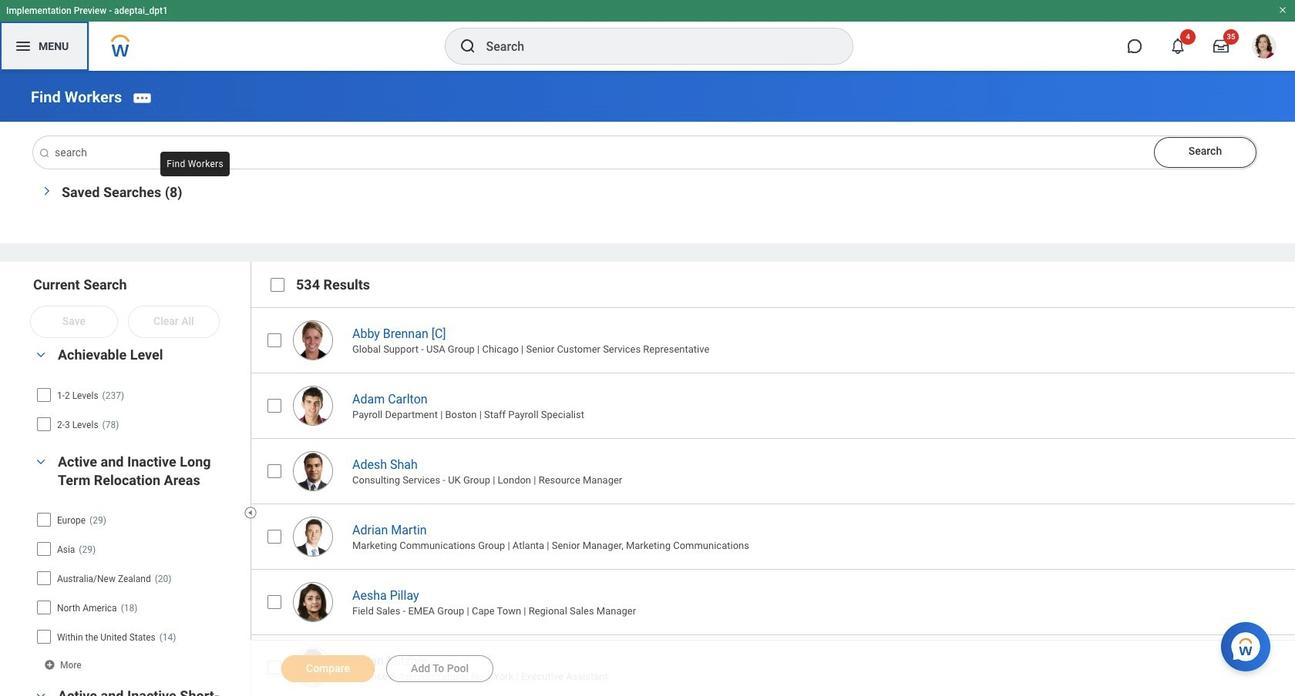 Task type: vqa. For each thing, say whether or not it's contained in the screenshot.
Profile Logan Mcneil "icon"
yes



Task type: locate. For each thing, give the bounding box(es) containing it.
2 chevron down image from the top
[[32, 692, 50, 697]]

6 list item from the top
[[251, 635, 1295, 697]]

chevron down image
[[32, 350, 50, 361], [32, 692, 50, 697]]

2 group from the top
[[31, 452, 243, 675]]

main content
[[0, 71, 1295, 697]]

1 vertical spatial chevron down image
[[32, 692, 50, 697]]

1 chevron down image from the top
[[32, 350, 50, 361]]

search image
[[458, 37, 477, 56]]

chevron down image inside group
[[32, 457, 50, 468]]

justify image
[[14, 37, 32, 56]]

1 vertical spatial group
[[31, 452, 243, 675]]

group
[[31, 345, 243, 441], [31, 452, 243, 675]]

banner
[[0, 0, 1295, 71]]

None search field
[[31, 136, 1257, 169]]

1 tree from the top
[[36, 382, 238, 438]]

0 vertical spatial chevron down image
[[32, 350, 50, 361]]

inbox large image
[[1214, 39, 1229, 54]]

0 vertical spatial group
[[31, 345, 243, 441]]

tree
[[36, 382, 238, 438], [36, 507, 238, 651]]

1 vertical spatial chevron down image
[[32, 457, 50, 468]]

list item
[[251, 307, 1295, 373], [251, 373, 1295, 438], [251, 438, 1295, 504], [251, 504, 1295, 570], [251, 570, 1295, 635], [251, 635, 1295, 697]]

2 tree from the top
[[36, 507, 238, 651]]

filter search field
[[31, 276, 253, 697]]

0 vertical spatial tree
[[36, 382, 238, 438]]

chevron down image
[[37, 182, 52, 200], [32, 457, 50, 468]]

1 list item from the top
[[251, 307, 1295, 373]]

profile logan mcneil image
[[1252, 34, 1277, 62]]

0 vertical spatial chevron down image
[[37, 182, 52, 200]]

4 list item from the top
[[251, 504, 1295, 570]]

1 vertical spatial tree
[[36, 507, 238, 651]]



Task type: describe. For each thing, give the bounding box(es) containing it.
close environment banner image
[[1278, 5, 1288, 15]]

Search Workday  search field
[[486, 29, 821, 63]]

Find Workers text field
[[33, 136, 1257, 169]]

5 list item from the top
[[251, 570, 1295, 635]]

chevron down image inside group
[[32, 350, 50, 361]]

search image
[[39, 147, 51, 159]]

2 list item from the top
[[251, 373, 1295, 438]]

find workers element
[[31, 88, 122, 106]]

1 group from the top
[[31, 345, 243, 441]]

3 list item from the top
[[251, 438, 1295, 504]]

notifications large image
[[1170, 39, 1186, 54]]



